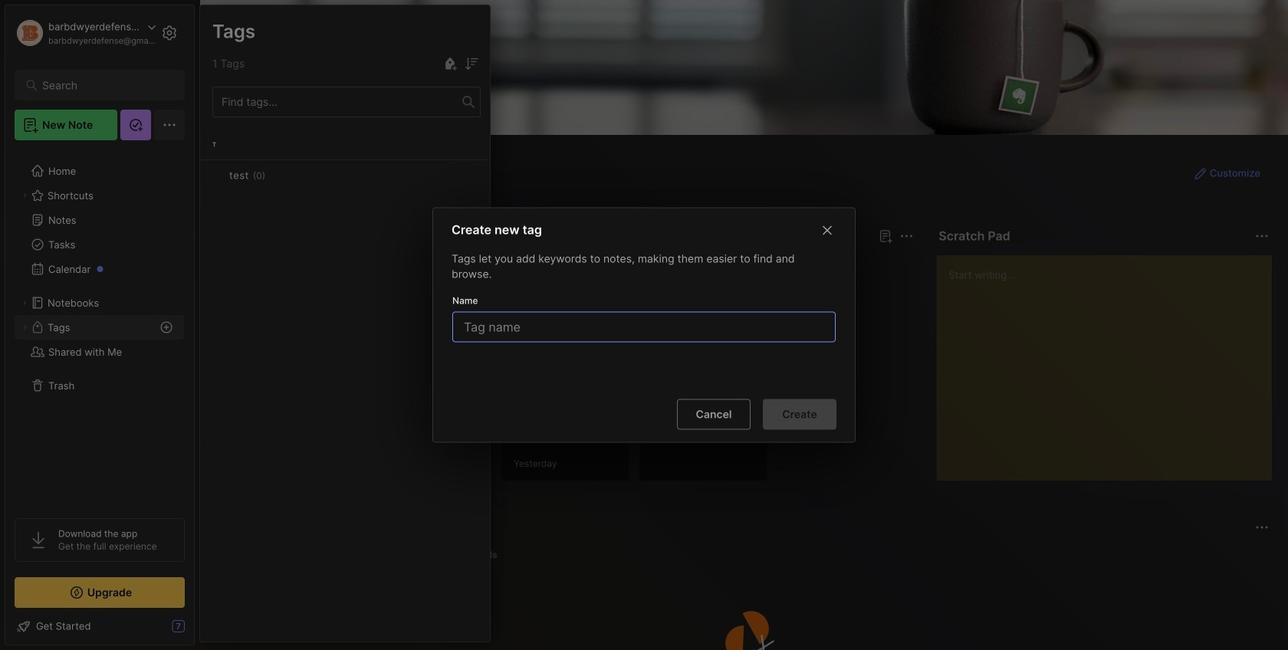 Task type: locate. For each thing, give the bounding box(es) containing it.
row group
[[200, 130, 490, 212], [225, 282, 777, 491]]

settings image
[[160, 24, 179, 42]]

1 vertical spatial row group
[[225, 282, 777, 491]]

0 vertical spatial row group
[[200, 130, 490, 212]]

tree inside main element
[[5, 150, 194, 504]]

expand notebooks image
[[20, 298, 29, 307]]

expand tags image
[[20, 323, 29, 332]]

None search field
[[42, 76, 164, 94]]

tab list
[[228, 546, 1267, 564]]

tab
[[228, 255, 273, 273], [228, 546, 286, 564], [461, 546, 504, 564]]

main element
[[0, 0, 199, 650]]

Search text field
[[42, 78, 164, 93]]

tree
[[5, 150, 194, 504]]



Task type: vqa. For each thing, say whether or not it's contained in the screenshot.
the close Icon
yes



Task type: describe. For each thing, give the bounding box(es) containing it.
Start writing… text field
[[949, 255, 1271, 468]]

none search field inside main element
[[42, 76, 164, 94]]

create new tag image
[[441, 55, 459, 73]]

Find tags… text field
[[213, 92, 462, 112]]

close image
[[818, 221, 836, 240]]

Tag name text field
[[462, 312, 829, 342]]



